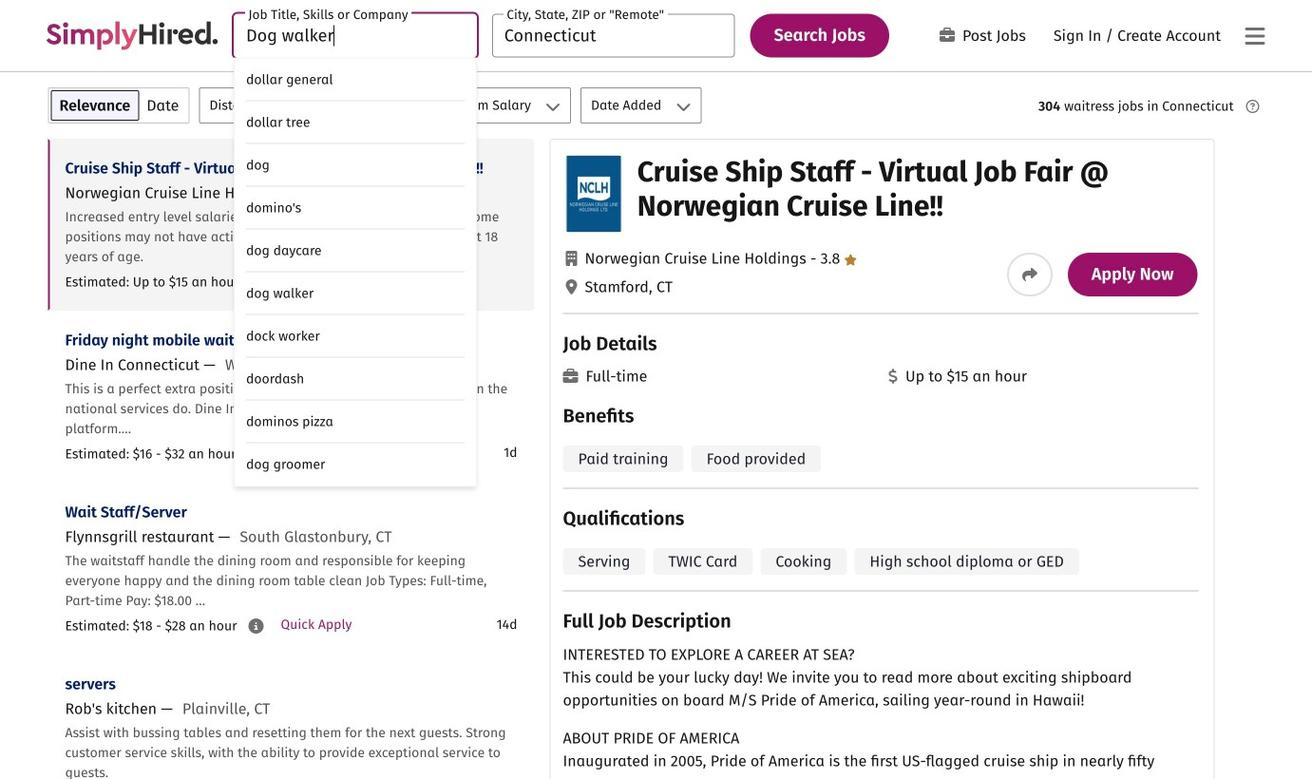 Task type: vqa. For each thing, say whether or not it's contained in the screenshot.
"Main menu" "icon"
yes



Task type: locate. For each thing, give the bounding box(es) containing it.
briefcase image
[[940, 27, 955, 43], [563, 369, 578, 384]]

0 vertical spatial briefcase image
[[940, 27, 955, 43]]

0 vertical spatial 3.8 out of 5 stars element
[[419, 184, 454, 202]]

1 option from the top
[[235, 58, 476, 101]]

briefcase image inside cruise ship staff - virtual job fair @ norwegian cruise line!! element
[[563, 369, 578, 384]]

sponsored jobs disclaimer image
[[1246, 100, 1260, 113]]

0 horizontal spatial briefcase image
[[563, 369, 578, 384]]

company logo for norwegian cruise line holdings image
[[567, 156, 621, 232]]

option
[[235, 58, 476, 101], [235, 101, 476, 144], [235, 144, 476, 187], [235, 187, 476, 230], [235, 230, 476, 272], [235, 272, 476, 315], [235, 315, 476, 358], [235, 358, 476, 401], [235, 401, 476, 443], [235, 443, 476, 486]]

simplyhired logo image
[[46, 21, 219, 50]]

list
[[48, 139, 535, 779]]

star image
[[443, 185, 454, 200], [844, 254, 857, 266]]

1 horizontal spatial 3.8 out of 5 stars element
[[807, 249, 857, 268]]

building image
[[566, 251, 577, 266]]

cruise ship staff - virtual job fair @ norwegian cruise line!! element
[[550, 139, 1215, 779]]

1 vertical spatial star image
[[844, 254, 857, 266]]

1 vertical spatial briefcase image
[[563, 369, 578, 384]]

3.8 out of 5 stars element
[[419, 184, 454, 202], [807, 249, 857, 268]]

list box
[[234, 58, 477, 487]]

dollar sign image
[[889, 369, 898, 384]]

7 option from the top
[[235, 315, 476, 358]]

3 option from the top
[[235, 144, 476, 187]]

0 vertical spatial star image
[[443, 185, 454, 200]]

2.3 out of 5 stars element
[[364, 356, 399, 374]]

0 horizontal spatial star image
[[443, 185, 454, 200]]

None field
[[234, 14, 477, 487], [492, 14, 735, 58], [234, 14, 477, 487], [492, 14, 735, 58]]

share this job image
[[1023, 267, 1038, 282]]

1 vertical spatial 3.8 out of 5 stars element
[[807, 249, 857, 268]]

None text field
[[234, 14, 477, 58], [492, 14, 735, 58], [234, 14, 477, 58], [492, 14, 735, 58]]



Task type: describe. For each thing, give the bounding box(es) containing it.
2 option from the top
[[235, 101, 476, 144]]

8 option from the top
[[235, 358, 476, 401]]

10 option from the top
[[235, 443, 476, 486]]

1 horizontal spatial briefcase image
[[940, 27, 955, 43]]

3.8 out of 5 stars element inside cruise ship staff - virtual job fair @ norwegian cruise line!! element
[[807, 249, 857, 268]]

job salary disclaimer image
[[249, 619, 264, 634]]

4 option from the top
[[235, 187, 476, 230]]

9 option from the top
[[235, 401, 476, 443]]

0 horizontal spatial 3.8 out of 5 stars element
[[419, 184, 454, 202]]

star image
[[387, 357, 399, 372]]

6 option from the top
[[235, 272, 476, 315]]

location dot image
[[566, 279, 577, 295]]

5 option from the top
[[235, 230, 476, 272]]

main menu image
[[1246, 25, 1265, 48]]

1 horizontal spatial star image
[[844, 254, 857, 266]]



